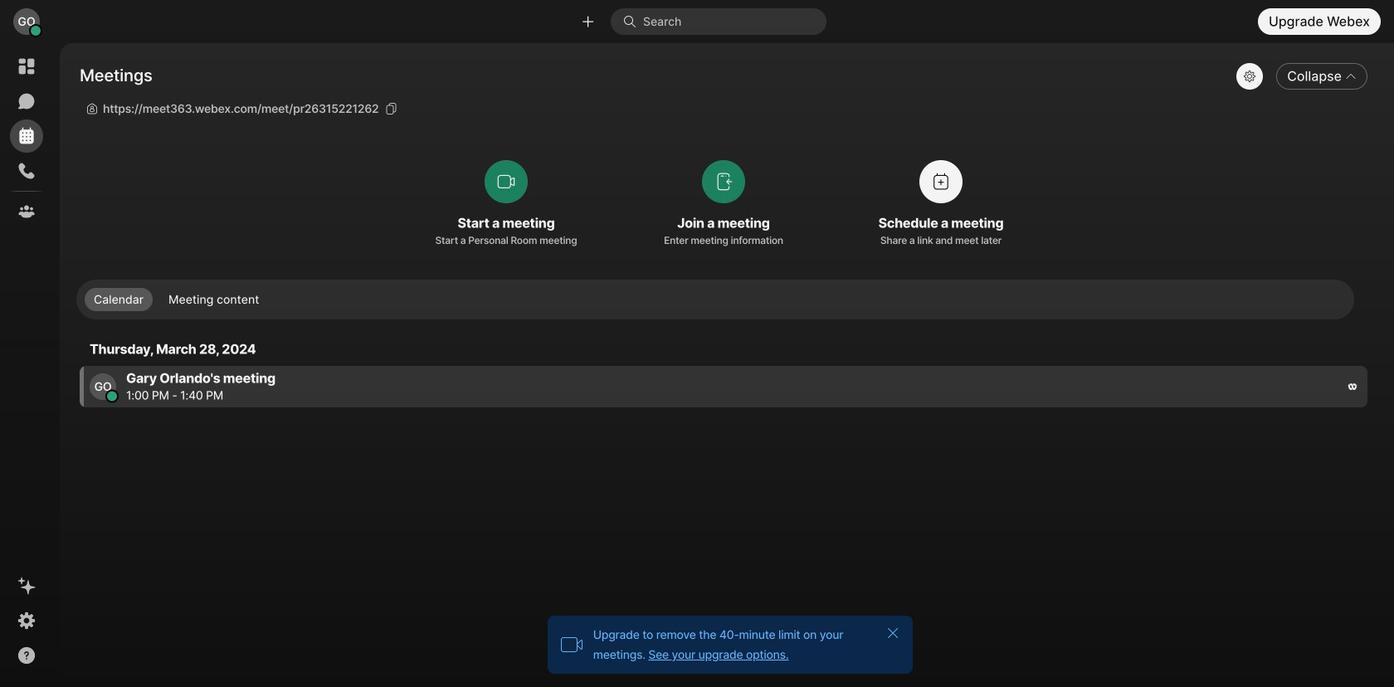 Task type: locate. For each thing, give the bounding box(es) containing it.
navigation
[[0, 43, 53, 687]]

camera_28 image
[[560, 633, 583, 657]]

cancel_16 image
[[887, 627, 900, 640]]



Task type: vqa. For each thing, say whether or not it's contained in the screenshot.
camera_28 icon
yes



Task type: describe. For each thing, give the bounding box(es) containing it.
webex tab list
[[10, 50, 43, 228]]

march 28, 2024 1:00 pm to 1:40 pm gary orlando's meeting non-recurring meeting,  gary orlando list item
[[80, 366, 1368, 408]]



